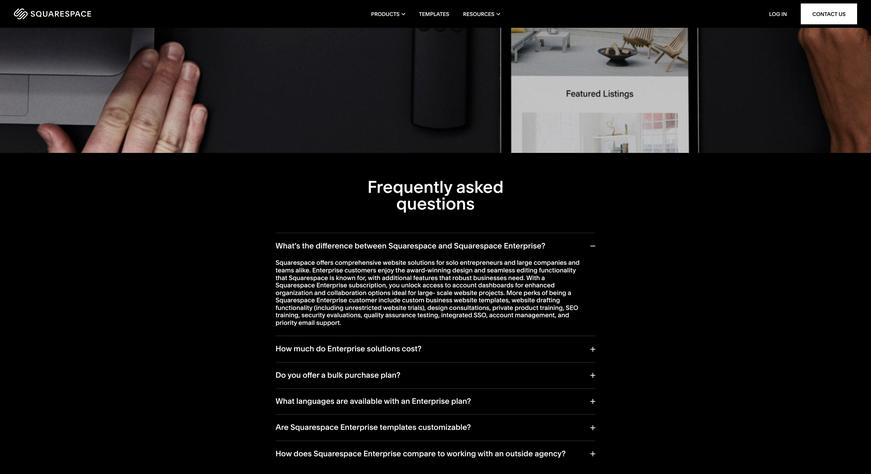 Task type: vqa. For each thing, say whether or not it's contained in the screenshot.
Background image of various tech objects on desk with real estate website opened on iPad
yes



Task type: describe. For each thing, give the bounding box(es) containing it.
1 vertical spatial account
[[490, 312, 514, 320]]

enterprise right do
[[328, 345, 365, 354]]

you inside squarespace offers comprehensive website solutions for solo entrepreneurs and large companies and teams alike. enterprise customers enjoy the award-winning design and seamless editing functionality that squarespace is known for, with additional features that robust businesses need. with a squarespace enterprise subscription, you unlock access to account dashboards for enhanced organization and collaboration options ideal for large- scale website projects. more perks of being a squarespace enterprise customer include custom business website templates, website drafting functionality (including unrestricted website trials), design consultations, private product training, seo training, security evaluations, quality assurance testing, integrated sso, account management, and priority email support.
[[389, 282, 400, 290]]

frequently
[[368, 177, 453, 197]]

(including
[[314, 304, 344, 312]]

difference
[[316, 241, 353, 251]]

collaboration
[[327, 289, 367, 297]]

need.
[[509, 274, 525, 282]]

and up solo
[[439, 241, 452, 251]]

drafting
[[537, 297, 560, 305]]

robust
[[453, 274, 472, 282]]

consultations,
[[450, 304, 491, 312]]

squarespace logo image
[[14, 8, 91, 19]]

0 vertical spatial design
[[453, 267, 473, 275]]

much
[[294, 345, 314, 354]]

0 vertical spatial the
[[302, 241, 314, 251]]

working
[[447, 450, 476, 459]]

0 vertical spatial plan?
[[381, 371, 401, 380]]

us
[[839, 11, 846, 17]]

in
[[782, 11, 788, 17]]

between
[[355, 241, 387, 251]]

asked
[[457, 177, 504, 197]]

editing
[[517, 267, 538, 275]]

options
[[368, 289, 391, 297]]

priority
[[276, 319, 297, 327]]

the inside squarespace offers comprehensive website solutions for solo entrepreneurs and large companies and teams alike. enterprise customers enjoy the award-winning design and seamless editing functionality that squarespace is known for, with additional features that robust businesses need. with a squarespace enterprise subscription, you unlock access to account dashboards for enhanced organization and collaboration options ideal for large- scale website projects. more perks of being a squarespace enterprise customer include custom business website templates, website drafting functionality (including unrestricted website trials), design consultations, private product training, seo training, security evaluations, quality assurance testing, integrated sso, account management, and priority email support.
[[396, 267, 405, 275]]

ideal
[[392, 289, 407, 297]]

unlock
[[401, 282, 421, 290]]

large-
[[418, 289, 436, 297]]

customers
[[345, 267, 377, 275]]

agency?
[[535, 450, 566, 459]]

of
[[542, 289, 548, 297]]

questions
[[397, 193, 475, 214]]

do you offer a bulk purchase plan?
[[276, 371, 401, 380]]

private
[[493, 304, 514, 312]]

offers
[[317, 259, 334, 267]]

solo
[[446, 259, 459, 267]]

what
[[276, 397, 295, 406]]

2 horizontal spatial for
[[516, 282, 524, 290]]

do
[[276, 371, 286, 380]]

assurance
[[386, 312, 416, 320]]

evaluations,
[[327, 312, 363, 320]]

customizable?
[[419, 423, 471, 433]]

1 horizontal spatial a
[[542, 274, 545, 282]]

do
[[316, 345, 326, 354]]

0 vertical spatial account
[[453, 282, 477, 290]]

contact us link
[[801, 3, 858, 24]]

teams
[[276, 267, 294, 275]]

are
[[337, 397, 348, 406]]

enjoy
[[378, 267, 394, 275]]

0 horizontal spatial design
[[428, 304, 448, 312]]

how for how does squarespace enterprise compare to working with an outside agency?
[[276, 450, 292, 459]]

templates,
[[479, 297, 511, 305]]

and right companies
[[569, 259, 580, 267]]

1 horizontal spatial for
[[437, 259, 445, 267]]

squarespace logo link
[[14, 8, 183, 19]]

testing,
[[418, 312, 440, 320]]

enterprise up (including
[[317, 282, 347, 290]]

templates
[[419, 11, 450, 17]]

and left large at right bottom
[[505, 259, 516, 267]]

website up the integrated
[[454, 297, 478, 305]]

templates link
[[419, 0, 450, 28]]

0 horizontal spatial a
[[321, 371, 326, 380]]

what languages are available with an enterprise plan?
[[276, 397, 471, 406]]

0 horizontal spatial training,
[[276, 312, 300, 320]]

award-
[[407, 267, 428, 275]]

dashboards
[[478, 282, 514, 290]]

products button
[[371, 0, 405, 28]]

businesses
[[474, 274, 507, 282]]

are
[[276, 423, 289, 433]]

log             in link
[[770, 11, 788, 17]]

frequently asked questions
[[368, 177, 504, 214]]

purchase
[[345, 371, 379, 380]]

with inside squarespace offers comprehensive website solutions for solo entrepreneurs and large companies and teams alike. enterprise customers enjoy the award-winning design and seamless editing functionality that squarespace is known for, with additional features that robust businesses need. with a squarespace enterprise subscription, you unlock access to account dashboards for enhanced organization and collaboration options ideal for large- scale website projects. more perks of being a squarespace enterprise customer include custom business website templates, website drafting functionality (including unrestricted website trials), design consultations, private product training, seo training, security evaluations, quality assurance testing, integrated sso, account management, and priority email support.
[[368, 274, 381, 282]]

solutions for for
[[408, 259, 435, 267]]

resources button
[[463, 0, 500, 28]]

features
[[414, 274, 438, 282]]

how for how much do enterprise solutions cost?
[[276, 345, 292, 354]]

enterprise right alike.
[[312, 267, 343, 275]]

email
[[299, 319, 315, 327]]

scale
[[437, 289, 453, 297]]

contact us
[[813, 11, 846, 17]]

companies
[[534, 259, 567, 267]]

bulk
[[328, 371, 343, 380]]

0 horizontal spatial for
[[408, 289, 416, 297]]

custom
[[402, 297, 425, 305]]

and up (including
[[314, 289, 326, 297]]

entrepreneurs
[[460, 259, 503, 267]]

1 vertical spatial you
[[288, 371, 301, 380]]

unrestricted
[[345, 304, 382, 312]]



Task type: locate. For each thing, give the bounding box(es) containing it.
1 that from the left
[[276, 274, 287, 282]]

perks
[[524, 289, 541, 297]]

enhanced
[[525, 282, 555, 290]]

to
[[445, 282, 451, 290], [438, 450, 445, 459]]

solutions up features
[[408, 259, 435, 267]]

website up additional
[[383, 259, 407, 267]]

0 vertical spatial with
[[368, 274, 381, 282]]

cost?
[[402, 345, 422, 354]]

1 horizontal spatial account
[[490, 312, 514, 320]]

for left perks
[[516, 282, 524, 290]]

a
[[542, 274, 545, 282], [568, 289, 572, 297], [321, 371, 326, 380]]

to right access
[[445, 282, 451, 290]]

offer
[[303, 371, 320, 380]]

with right working
[[478, 450, 493, 459]]

a left bulk
[[321, 371, 326, 380]]

sso,
[[474, 312, 488, 320]]

design
[[453, 267, 473, 275], [428, 304, 448, 312]]

a right with
[[542, 274, 545, 282]]

functionality down organization
[[276, 304, 313, 312]]

being
[[550, 289, 567, 297]]

0 horizontal spatial an
[[401, 397, 410, 406]]

that up scale
[[440, 274, 451, 282]]

1 horizontal spatial with
[[384, 397, 400, 406]]

access
[[423, 282, 444, 290]]

for left solo
[[437, 259, 445, 267]]

languages
[[297, 397, 335, 406]]

are squarespace enterprise templates customizable?
[[276, 423, 471, 433]]

training, down organization
[[276, 312, 300, 320]]

1 horizontal spatial the
[[396, 267, 405, 275]]

solutions inside squarespace offers comprehensive website solutions for solo entrepreneurs and large companies and teams alike. enterprise customers enjoy the award-winning design and seamless editing functionality that squarespace is known for, with additional features that robust businesses need. with a squarespace enterprise subscription, you unlock access to account dashboards for enhanced organization and collaboration options ideal for large- scale website projects. more perks of being a squarespace enterprise customer include custom business website templates, website drafting functionality (including unrestricted website trials), design consultations, private product training, seo training, security evaluations, quality assurance testing, integrated sso, account management, and priority email support.
[[408, 259, 435, 267]]

compare
[[403, 450, 436, 459]]

functionality up being
[[539, 267, 576, 275]]

1 vertical spatial design
[[428, 304, 448, 312]]

functionality
[[539, 267, 576, 275], [276, 304, 313, 312]]

log             in
[[770, 11, 788, 17]]

2 vertical spatial with
[[478, 450, 493, 459]]

products
[[371, 11, 400, 17]]

how does squarespace enterprise compare to working with an outside agency?
[[276, 450, 566, 459]]

plan?
[[381, 371, 401, 380], [452, 397, 471, 406]]

solutions left cost?
[[367, 345, 400, 354]]

quality
[[364, 312, 384, 320]]

0 vertical spatial how
[[276, 345, 292, 354]]

0 vertical spatial a
[[542, 274, 545, 282]]

include
[[379, 297, 401, 305]]

and right the robust
[[475, 267, 486, 275]]

1 horizontal spatial training,
[[540, 304, 565, 312]]

1 vertical spatial to
[[438, 450, 445, 459]]

known
[[336, 274, 356, 282]]

for,
[[357, 274, 367, 282]]

the right enjoy
[[396, 267, 405, 275]]

background image of various tech objects on desk with real estate website opened on ipad image
[[0, 0, 872, 153]]

subscription,
[[349, 282, 388, 290]]

templates
[[380, 423, 417, 433]]

support.
[[316, 319, 341, 327]]

a right being
[[568, 289, 572, 297]]

management,
[[515, 312, 557, 320]]

to inside squarespace offers comprehensive website solutions for solo entrepreneurs and large companies and teams alike. enterprise customers enjoy the award-winning design and seamless editing functionality that squarespace is known for, with additional features that robust businesses need. with a squarespace enterprise subscription, you unlock access to account dashboards for enhanced organization and collaboration options ideal for large- scale website projects. more perks of being a squarespace enterprise customer include custom business website templates, website drafting functionality (including unrestricted website trials), design consultations, private product training, seo training, security evaluations, quality assurance testing, integrated sso, account management, and priority email support.
[[445, 282, 451, 290]]

2 horizontal spatial a
[[568, 289, 572, 297]]

1 horizontal spatial plan?
[[452, 397, 471, 406]]

enterprise
[[312, 267, 343, 275], [317, 282, 347, 290], [317, 297, 347, 305], [328, 345, 365, 354], [412, 397, 450, 406], [341, 423, 378, 433], [364, 450, 401, 459]]

0 horizontal spatial solutions
[[367, 345, 400, 354]]

resources
[[463, 11, 495, 17]]

2 how from the top
[[276, 450, 292, 459]]

seamless
[[487, 267, 515, 275]]

1 horizontal spatial functionality
[[539, 267, 576, 275]]

solutions
[[408, 259, 435, 267], [367, 345, 400, 354]]

more
[[507, 289, 523, 297]]

enterprise down are squarespace enterprise templates customizable?
[[364, 450, 401, 459]]

organization
[[276, 289, 313, 297]]

training, down being
[[540, 304, 565, 312]]

you up the "include"
[[389, 282, 400, 290]]

integrated
[[441, 312, 473, 320]]

1 horizontal spatial you
[[389, 282, 400, 290]]

0 vertical spatial solutions
[[408, 259, 435, 267]]

2 horizontal spatial with
[[478, 450, 493, 459]]

0 vertical spatial to
[[445, 282, 451, 290]]

is
[[330, 274, 335, 282]]

how
[[276, 345, 292, 354], [276, 450, 292, 459]]

0 vertical spatial functionality
[[539, 267, 576, 275]]

an left the outside
[[495, 450, 504, 459]]

1 horizontal spatial solutions
[[408, 259, 435, 267]]

and
[[439, 241, 452, 251], [505, 259, 516, 267], [569, 259, 580, 267], [475, 267, 486, 275], [314, 289, 326, 297], [558, 312, 570, 320]]

you right do
[[288, 371, 301, 380]]

squarespace
[[389, 241, 437, 251], [454, 241, 502, 251], [276, 259, 315, 267], [289, 274, 328, 282], [276, 282, 315, 290], [276, 297, 315, 305], [291, 423, 339, 433], [314, 450, 362, 459]]

outside
[[506, 450, 533, 459]]

the right what's
[[302, 241, 314, 251]]

0 horizontal spatial plan?
[[381, 371, 401, 380]]

website down 'ideal'
[[383, 304, 407, 312]]

plan? right purchase
[[381, 371, 401, 380]]

with right for, at the bottom left of the page
[[368, 274, 381, 282]]

1 horizontal spatial design
[[453, 267, 473, 275]]

winning
[[428, 267, 451, 275]]

to left working
[[438, 450, 445, 459]]

what's
[[276, 241, 300, 251]]

0 horizontal spatial that
[[276, 274, 287, 282]]

enterprise?
[[504, 241, 546, 251]]

with
[[368, 274, 381, 282], [384, 397, 400, 406], [478, 450, 493, 459]]

projects.
[[479, 289, 505, 297]]

that up organization
[[276, 274, 287, 282]]

an up templates
[[401, 397, 410, 406]]

how left much
[[276, 345, 292, 354]]

and down drafting
[[558, 312, 570, 320]]

enterprise up customizable?
[[412, 397, 450, 406]]

1 vertical spatial solutions
[[367, 345, 400, 354]]

with right the available
[[384, 397, 400, 406]]

1 how from the top
[[276, 345, 292, 354]]

website
[[383, 259, 407, 267], [454, 289, 478, 297], [454, 297, 478, 305], [512, 297, 535, 305], [383, 304, 407, 312]]

1 horizontal spatial an
[[495, 450, 504, 459]]

0 vertical spatial you
[[389, 282, 400, 290]]

1 vertical spatial the
[[396, 267, 405, 275]]

2 that from the left
[[440, 274, 451, 282]]

account up consultations,
[[453, 282, 477, 290]]

0 horizontal spatial the
[[302, 241, 314, 251]]

1 vertical spatial plan?
[[452, 397, 471, 406]]

with
[[527, 274, 540, 282]]

1 vertical spatial a
[[568, 289, 572, 297]]

how left does
[[276, 450, 292, 459]]

trials),
[[408, 304, 426, 312]]

large
[[517, 259, 533, 267]]

does
[[294, 450, 312, 459]]

0 horizontal spatial account
[[453, 282, 477, 290]]

1 vertical spatial an
[[495, 450, 504, 459]]

the
[[302, 241, 314, 251], [396, 267, 405, 275]]

1 vertical spatial how
[[276, 450, 292, 459]]

security
[[302, 312, 325, 320]]

account
[[453, 282, 477, 290], [490, 312, 514, 320]]

solutions for cost?
[[367, 345, 400, 354]]

additional
[[382, 274, 412, 282]]

website up management,
[[512, 297, 535, 305]]

seo
[[566, 304, 579, 312]]

0 horizontal spatial functionality
[[276, 304, 313, 312]]

enterprise up evaluations,
[[317, 297, 347, 305]]

product
[[515, 304, 539, 312]]

design down scale
[[428, 304, 448, 312]]

1 vertical spatial functionality
[[276, 304, 313, 312]]

for right 'ideal'
[[408, 289, 416, 297]]

1 horizontal spatial that
[[440, 274, 451, 282]]

account down templates,
[[490, 312, 514, 320]]

alike.
[[296, 267, 311, 275]]

you
[[389, 282, 400, 290], [288, 371, 301, 380]]

0 vertical spatial an
[[401, 397, 410, 406]]

comprehensive
[[335, 259, 382, 267]]

0 horizontal spatial with
[[368, 274, 381, 282]]

design right winning
[[453, 267, 473, 275]]

1 vertical spatial with
[[384, 397, 400, 406]]

business
[[426, 297, 453, 305]]

website down the robust
[[454, 289, 478, 297]]

contact
[[813, 11, 838, 17]]

enterprise down the available
[[341, 423, 378, 433]]

0 horizontal spatial you
[[288, 371, 301, 380]]

customer
[[349, 297, 377, 305]]

plan? up customizable?
[[452, 397, 471, 406]]

squarespace offers comprehensive website solutions for solo entrepreneurs and large companies and teams alike. enterprise customers enjoy the award-winning design and seamless editing functionality that squarespace is known for, with additional features that robust businesses need. with a squarespace enterprise subscription, you unlock access to account dashboards for enhanced organization and collaboration options ideal for large- scale website projects. more perks of being a squarespace enterprise customer include custom business website templates, website drafting functionality (including unrestricted website trials), design consultations, private product training, seo training, security evaluations, quality assurance testing, integrated sso, account management, and priority email support.
[[276, 259, 580, 327]]

2 vertical spatial a
[[321, 371, 326, 380]]



